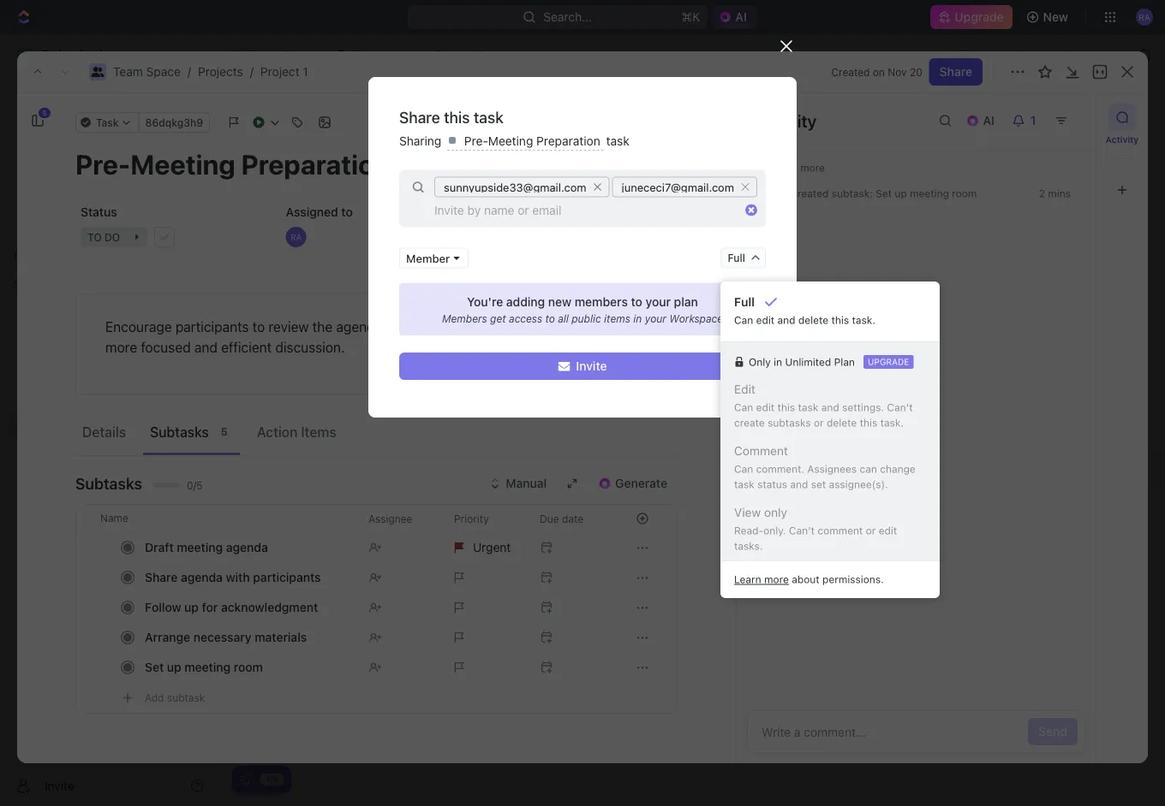 Task type: vqa. For each thing, say whether or not it's contained in the screenshot.
bottommost with
yes



Task type: locate. For each thing, give the bounding box(es) containing it.
team up the team space / projects / project 1
[[250, 48, 280, 62]]

0 horizontal spatial with
[[226, 571, 250, 585]]

only
[[764, 506, 787, 520]]

task. up plan
[[852, 314, 875, 326]]

1 horizontal spatial project 1
[[435, 48, 484, 62]]

full button
[[721, 248, 766, 269]]

2 horizontal spatial space
[[283, 48, 318, 62]]

0 horizontal spatial invite
[[45, 780, 74, 794]]

20
[[910, 66, 922, 78]]

1 vertical spatial participants
[[253, 571, 321, 585]]

task. down settings.
[[880, 417, 904, 429]]

project 1
[[435, 48, 484, 62], [260, 102, 358, 131]]

1 horizontal spatial space
[[146, 65, 181, 79]]

this down settings.
[[860, 417, 877, 429]]

can inside edit can edit this task and settings. can't create subtasks or delete this task.
[[734, 402, 753, 414]]

list
[[347, 159, 368, 173]]

2 vertical spatial can
[[734, 463, 753, 475]]

86dqkg3h9 button
[[138, 112, 210, 133]]

arrange necessary materials
[[145, 631, 307, 645]]

add
[[1041, 110, 1064, 124], [421, 243, 441, 255], [308, 328, 330, 342], [386, 376, 406, 388], [308, 492, 330, 506]]

0 vertical spatial invite
[[576, 359, 607, 373]]

upgrade link left new button
[[931, 5, 1012, 29]]

with up follow up for acknowledgment
[[226, 571, 250, 585]]

task left 3
[[308, 432, 334, 446]]

can up create
[[734, 402, 753, 414]]

on
[[873, 66, 885, 78]]

edit up only
[[756, 314, 775, 326]]

user group image
[[91, 67, 104, 77]]

or right subtasks in the bottom of the page
[[814, 417, 824, 429]]

progress
[[294, 243, 349, 255]]

due
[[491, 205, 514, 219]]

full down the full dropdown button
[[734, 295, 755, 309]]

1 vertical spatial delete
[[827, 417, 857, 429]]

assigned to
[[286, 205, 353, 219]]

team space, , element
[[233, 48, 247, 62], [15, 332, 33, 350]]

agenda up the share agenda with participants link
[[226, 541, 268, 555]]

to up the efficient
[[252, 319, 265, 335]]

can up only
[[734, 314, 753, 326]]

space
[[283, 48, 318, 62], [146, 65, 181, 79], [74, 334, 109, 348]]

5 left action
[[221, 426, 228, 438]]

send
[[1038, 725, 1067, 739]]

can down the comment
[[734, 463, 753, 475]]

upgrade
[[955, 10, 1004, 24], [868, 357, 909, 367]]

0 horizontal spatial more
[[105, 340, 137, 356]]

0 vertical spatial set
[[876, 188, 892, 200]]

1 horizontal spatial more
[[764, 574, 789, 586]]

task up 'pre-'
[[474, 108, 504, 126]]

about
[[792, 574, 820, 586]]

this up subtasks in the bottom of the page
[[777, 402, 795, 414]]

1 horizontal spatial with
[[361, 298, 385, 312]]

0 vertical spatial agenda
[[336, 319, 382, 335]]

0 horizontal spatial set up meeting room link
[[140, 656, 355, 681]]

set up meeting room link down arrange necessary materials link
[[140, 656, 355, 681]]

to
[[341, 205, 353, 219], [631, 295, 642, 309], [545, 313, 555, 325], [252, 319, 265, 335], [461, 319, 473, 335]]

with for project
[[361, 298, 385, 312]]

2 vertical spatial team
[[41, 334, 71, 348]]

participants up acknowledgment
[[253, 571, 321, 585]]

0 horizontal spatial project 1 link
[[260, 65, 308, 79]]

0 vertical spatial subtasks
[[150, 424, 209, 440]]

1 horizontal spatial projects
[[198, 65, 243, 79]]

add task button down task 3
[[300, 489, 365, 509]]

add for the add task button underneath "encourage participants to review the agenda beforehand to come prepared, ensuring a more focused and efficient discussion."
[[386, 376, 406, 388]]

share agenda with participants
[[145, 571, 321, 585]]

1 inside project 1 link
[[478, 48, 484, 62]]

delete up unlimited
[[798, 314, 828, 326]]

add task button up "‎come up with project name" link
[[401, 239, 473, 259]]

upgrade left new button
[[955, 10, 1004, 24]]

0 horizontal spatial 5
[[42, 109, 47, 117]]

your right a on the right top of the page
[[645, 313, 666, 325]]

meeting down necessary
[[184, 661, 231, 675]]

full down clear search image
[[728, 252, 745, 264]]

invite inside 'sidebar' navigation
[[45, 780, 74, 794]]

0 vertical spatial can't
[[887, 402, 913, 414]]

1 horizontal spatial upgrade link
[[931, 5, 1012, 29]]

or right the comment
[[866, 525, 876, 537]]

created
[[792, 188, 829, 200]]

in
[[280, 243, 291, 255], [633, 313, 642, 325], [774, 356, 782, 368]]

0 horizontal spatial upgrade link
[[863, 356, 914, 369]]

action
[[257, 424, 298, 440]]

0 horizontal spatial room
[[234, 661, 263, 675]]

your left plan
[[646, 295, 671, 309]]

project 1 up board
[[260, 102, 358, 131]]

task for the add task button below 'automations' button
[[1067, 110, 1093, 124]]

0 vertical spatial meeting
[[910, 188, 949, 200]]

and right focused
[[194, 340, 217, 356]]

set right subtask:
[[876, 188, 892, 200]]

beforehand
[[386, 319, 457, 335]]

0 vertical spatial can
[[734, 314, 753, 326]]

and left settings.
[[821, 402, 839, 414]]

invite
[[576, 359, 607, 373], [45, 780, 74, 794]]

team inside 'sidebar' navigation
[[41, 334, 71, 348]]

can for comment
[[734, 463, 753, 475]]

add task down task 3
[[308, 492, 358, 506]]

home link
[[7, 83, 211, 111]]

edit up create
[[756, 402, 775, 414]]

0 vertical spatial projects
[[354, 48, 399, 62]]

team space
[[250, 48, 318, 62], [41, 334, 109, 348]]

more down the encourage
[[105, 340, 137, 356]]

1 horizontal spatial team space
[[250, 48, 318, 62]]

upgrade link right plan
[[863, 356, 914, 369]]

team space inside 'sidebar' navigation
[[41, 334, 109, 348]]

and inside comment can comment. assignees can change task status and set assignee(s).
[[790, 479, 808, 491]]

1 vertical spatial edit
[[756, 402, 775, 414]]

agenda inside "encourage participants to review the agenda beforehand to come prepared, ensuring a more focused and efficient discussion."
[[336, 319, 382, 335]]

2 horizontal spatial agenda
[[336, 319, 382, 335]]

‎come
[[308, 298, 341, 312]]

projects link
[[332, 45, 403, 65], [198, 65, 243, 79], [51, 356, 163, 384]]

edit right the comment
[[879, 525, 897, 537]]

up for ‎come up with project name
[[344, 298, 358, 312]]

team space, , element down spaces
[[15, 332, 33, 350]]

1 horizontal spatial participants
[[253, 571, 321, 585]]

team space up the team space / projects / project 1
[[250, 48, 318, 62]]

2 vertical spatial edit
[[879, 525, 897, 537]]

add down 'automations' button
[[1041, 110, 1064, 124]]

1 vertical spatial project 1
[[260, 102, 358, 131]]

can edit and delete this task.
[[734, 314, 875, 326]]

items
[[301, 424, 336, 440]]

permissions.
[[822, 574, 884, 586]]

calendar link
[[396, 154, 450, 178]]

automations
[[1018, 48, 1090, 62]]

more right learn
[[764, 574, 789, 586]]

onboarding checklist button element
[[239, 774, 253, 787]]

necessary
[[193, 631, 251, 645]]

created subtask: set up meeting room
[[789, 188, 977, 200]]

activity inside task sidebar navigation tab list
[[1106, 134, 1139, 144]]

add task button down 'automations' button
[[1031, 104, 1103, 131]]

task sidebar content section
[[736, 93, 1096, 764]]

2 can from the top
[[734, 402, 753, 414]]

agenda down draft meeting agenda
[[181, 571, 223, 585]]

meeting right subtask:
[[910, 188, 949, 200]]

5 up inbox
[[42, 109, 47, 117]]

task down 3
[[333, 492, 358, 506]]

up right subtask:
[[895, 188, 907, 200]]

1 vertical spatial or
[[866, 525, 876, 537]]

0 vertical spatial project 1
[[435, 48, 484, 62]]

can't right settings.
[[887, 402, 913, 414]]

set up meeting room link right subtask:
[[876, 188, 977, 200]]

projects
[[354, 48, 399, 62], [198, 65, 243, 79], [51, 363, 97, 377]]

2 mins
[[1039, 188, 1071, 200]]

0 horizontal spatial space
[[74, 334, 109, 348]]

public
[[572, 313, 601, 325]]

generate button
[[588, 470, 678, 498]]

share
[[959, 48, 991, 62], [939, 65, 972, 79], [399, 108, 440, 126], [145, 571, 178, 585]]

follow
[[145, 601, 181, 615]]

1 horizontal spatial 5
[[221, 426, 228, 438]]

table link
[[542, 154, 576, 178]]

1 horizontal spatial activity
[[1106, 134, 1139, 144]]

only.
[[763, 525, 786, 537]]

2 vertical spatial project
[[260, 102, 337, 131]]

add down task 3
[[308, 492, 330, 506]]

edit inside edit can edit this task and settings. can't create subtasks or delete this task.
[[756, 402, 775, 414]]

room left 2
[[952, 188, 977, 200]]

task
[[1067, 110, 1093, 124], [444, 243, 466, 255], [333, 328, 358, 342], [409, 376, 431, 388], [308, 432, 334, 446], [333, 492, 358, 506]]

can for edit
[[734, 402, 753, 414]]

1 vertical spatial your
[[645, 313, 666, 325]]

0 horizontal spatial projects
[[51, 363, 97, 377]]

1 vertical spatial activity
[[1106, 134, 1139, 144]]

0 vertical spatial task.
[[852, 314, 875, 326]]

delete
[[798, 314, 828, 326], [827, 417, 857, 429]]

1 vertical spatial team space
[[41, 334, 109, 348]]

room down arrange necessary materials link
[[234, 661, 263, 675]]

0 horizontal spatial upgrade
[[868, 357, 909, 367]]

meeting inside the task sidebar content section
[[910, 188, 949, 200]]

can't right only.
[[789, 525, 815, 537]]

follow up for acknowledgment
[[145, 601, 318, 615]]

clear search image
[[745, 204, 757, 216]]

comment can comment. assignees can change task status and set assignee(s).
[[734, 444, 916, 491]]

upgrade right plan
[[868, 357, 909, 367]]

workspace
[[669, 313, 723, 325]]

0 vertical spatial activity
[[757, 111, 817, 131]]

0 horizontal spatial or
[[814, 417, 824, 429]]

task right the the
[[333, 328, 358, 342]]

participants inside "encourage participants to review the agenda beforehand to come prepared, ensuring a more focused and efficient discussion."
[[175, 319, 249, 335]]

with up "encourage participants to review the agenda beforehand to come prepared, ensuring a more focused and efficient discussion."
[[361, 298, 385, 312]]

1 vertical spatial set
[[145, 661, 164, 675]]

and left set
[[790, 479, 808, 491]]

full inside dropdown button
[[728, 252, 745, 264]]

tree containing team space
[[7, 298, 211, 529]]

ensuring
[[578, 319, 632, 335]]

up right ‎come
[[344, 298, 358, 312]]

up for set up meeting room
[[167, 661, 181, 675]]

1 horizontal spatial team space, , element
[[233, 48, 247, 62]]

new button
[[1019, 3, 1079, 31]]

0 horizontal spatial can't
[[789, 525, 815, 537]]

follow up for acknowledgment link
[[140, 596, 355, 621]]

0 horizontal spatial activity
[[757, 111, 817, 131]]

0 horizontal spatial team
[[41, 334, 71, 348]]

task left status
[[734, 479, 755, 491]]

more
[[105, 340, 137, 356], [764, 574, 789, 586]]

0 horizontal spatial team space
[[41, 334, 109, 348]]

agenda
[[336, 319, 382, 335], [226, 541, 268, 555], [181, 571, 223, 585]]

you're
[[467, 295, 503, 309]]

arrange necessary materials link
[[140, 626, 355, 651]]

more inside "encourage participants to review the agenda beforehand to come prepared, ensuring a more focused and efficient discussion."
[[105, 340, 137, 356]]

tree inside 'sidebar' navigation
[[7, 298, 211, 529]]

agenda down the ‎come up with project name
[[336, 319, 382, 335]]

1 horizontal spatial set
[[876, 188, 892, 200]]

inbox
[[41, 119, 71, 133]]

participants up the efficient
[[175, 319, 249, 335]]

team space down spaces
[[41, 334, 109, 348]]

task left task sidebar navigation tab list
[[1067, 110, 1093, 124]]

1 vertical spatial can
[[734, 402, 753, 414]]

subtasks down details
[[75, 475, 142, 493]]

generate
[[615, 477, 667, 491]]

in right only
[[774, 356, 782, 368]]

sharing
[[399, 134, 445, 148]]

project
[[389, 298, 429, 312]]

set down arrange at bottom left
[[145, 661, 164, 675]]

with
[[361, 298, 385, 312], [226, 571, 250, 585]]

send button
[[1028, 719, 1078, 746]]

activity
[[757, 111, 817, 131], [1106, 134, 1139, 144]]

tree
[[7, 298, 211, 529]]

1 vertical spatial 5
[[221, 426, 228, 438]]

up inside the task sidebar content section
[[895, 188, 907, 200]]

team down spaces
[[41, 334, 71, 348]]

0 horizontal spatial task.
[[852, 314, 875, 326]]

a
[[636, 319, 643, 335]]

3 can from the top
[[734, 463, 753, 475]]

1/4
[[266, 775, 278, 785]]

subtasks up 0/5
[[150, 424, 209, 440]]

set
[[876, 188, 892, 200], [145, 661, 164, 675]]

0 vertical spatial room
[[952, 188, 977, 200]]

1 horizontal spatial agenda
[[226, 541, 268, 555]]

1 vertical spatial agenda
[[226, 541, 268, 555]]

members
[[575, 295, 628, 309]]

2 horizontal spatial team
[[250, 48, 280, 62]]

0 vertical spatial your
[[646, 295, 671, 309]]

in left progress
[[280, 243, 291, 255]]

project 1 up share this task
[[435, 48, 484, 62]]

can inside comment can comment. assignees can change task status and set assignee(s).
[[734, 463, 753, 475]]

1 horizontal spatial upgrade
[[955, 10, 1004, 24]]

task down the beforehand
[[409, 376, 431, 388]]

add down ‎come
[[308, 328, 330, 342]]

in right items
[[633, 313, 642, 325]]

0 horizontal spatial in
[[280, 243, 291, 255]]

up
[[895, 188, 907, 200], [344, 298, 358, 312], [184, 601, 199, 615], [167, 661, 181, 675]]

room inside the task sidebar content section
[[952, 188, 977, 200]]

task inside 'link'
[[308, 432, 334, 446]]

1 vertical spatial upgrade
[[868, 357, 909, 367]]

0 vertical spatial full
[[728, 252, 745, 264]]

team space, , element up the team space / projects / project 1
[[233, 48, 247, 62]]

or inside edit can edit this task and settings. can't create subtasks or delete this task.
[[814, 417, 824, 429]]

0 horizontal spatial projects link
[[51, 356, 163, 384]]

task.
[[852, 314, 875, 326], [880, 417, 904, 429]]

draft meeting agenda
[[145, 541, 268, 555]]

up down arrange at bottom left
[[167, 661, 181, 675]]

0 vertical spatial team space
[[250, 48, 318, 62]]

share left automations
[[959, 48, 991, 62]]

activity inside the task sidebar content section
[[757, 111, 817, 131]]

meeting right draft at the left bottom of the page
[[177, 541, 223, 555]]

1
[[478, 48, 484, 62], [303, 65, 308, 79], [342, 102, 353, 131], [369, 243, 374, 255]]

1 horizontal spatial in
[[633, 313, 642, 325]]

1 vertical spatial in
[[633, 313, 642, 325]]

1 vertical spatial can't
[[789, 525, 815, 537]]

up left for
[[184, 601, 199, 615]]

1 horizontal spatial task.
[[880, 417, 904, 429]]

add down "encourage participants to review the agenda beforehand to come prepared, ensuring a more focused and efficient discussion."
[[386, 376, 406, 388]]

up for follow up for acknowledgment
[[184, 601, 199, 615]]

members
[[442, 313, 487, 325]]

task inside edit can edit this task and settings. can't create subtasks or delete this task.
[[798, 402, 818, 414]]

1 horizontal spatial subtasks
[[150, 424, 209, 440]]

learn
[[734, 574, 761, 586]]

2 vertical spatial in
[[774, 356, 782, 368]]

2 horizontal spatial projects
[[354, 48, 399, 62]]

1 vertical spatial with
[[226, 571, 250, 585]]

1 horizontal spatial set up meeting room link
[[876, 188, 977, 200]]

edit
[[756, 314, 775, 326], [756, 402, 775, 414], [879, 525, 897, 537]]

0 vertical spatial 5
[[42, 109, 47, 117]]

2 vertical spatial space
[[74, 334, 109, 348]]

this
[[444, 108, 470, 126], [831, 314, 849, 326], [777, 402, 795, 414], [860, 417, 877, 429]]

delete down settings.
[[827, 417, 857, 429]]

Edit task name text field
[[75, 148, 678, 181]]

0 vertical spatial participants
[[175, 319, 249, 335]]

1 horizontal spatial can't
[[887, 402, 913, 414]]

space inside 'sidebar' navigation
[[74, 334, 109, 348]]

0 horizontal spatial team space, , element
[[15, 332, 33, 350]]



Task type: describe. For each thing, give the bounding box(es) containing it.
with for participants
[[226, 571, 250, 585]]

0 horizontal spatial set
[[145, 661, 164, 675]]

efficient
[[221, 340, 272, 356]]

table
[[545, 159, 576, 173]]

set up meeting room link inside the task sidebar content section
[[876, 188, 977, 200]]

come
[[477, 319, 511, 335]]

action items button
[[250, 417, 343, 448]]

delete inside edit can edit this task and settings. can't create subtasks or delete this task.
[[827, 417, 857, 429]]

0 vertical spatial upgrade
[[955, 10, 1004, 24]]

add for the add task button below ‎come
[[308, 328, 330, 342]]

edit inside view only read-only. can't comment or edit tasks.
[[879, 525, 897, 537]]

or inside view only read-only. can't comment or edit tasks.
[[866, 525, 876, 537]]

task. inside edit can edit this task and settings. can't create subtasks or delete this task.
[[880, 417, 904, 429]]

meeting
[[488, 134, 533, 148]]

add up "‎come up with project name" link
[[421, 243, 441, 255]]

gantt
[[482, 159, 513, 173]]

task for the add task button below task 3
[[333, 492, 358, 506]]

add task down 'automations' button
[[1041, 110, 1093, 124]]

date
[[517, 205, 543, 219]]

assignees
[[807, 463, 857, 475]]

spaces
[[14, 278, 50, 290]]

settings.
[[842, 402, 884, 414]]

1 horizontal spatial project 1 link
[[413, 45, 488, 65]]

adding
[[506, 295, 545, 309]]

86dqkg3h9
[[145, 116, 203, 128]]

task up name
[[444, 243, 466, 255]]

acknowledgment
[[221, 601, 318, 615]]

assigned
[[286, 205, 338, 219]]

add for the add task button below 'automations' button
[[1041, 110, 1064, 124]]

set inside the task sidebar content section
[[876, 188, 892, 200]]

new
[[1043, 10, 1068, 24]]

materials
[[255, 631, 307, 645]]

1 horizontal spatial projects link
[[198, 65, 243, 79]]

add task down "encourage participants to review the agenda beforehand to come prepared, ensuring a more focused and efficient discussion."
[[386, 376, 431, 388]]

task 3 link
[[303, 427, 556, 451]]

draft
[[145, 541, 174, 555]]

only
[[749, 356, 771, 368]]

sunnyupside33@gmail.com
[[444, 181, 586, 194]]

new
[[548, 295, 572, 309]]

add task up name
[[421, 243, 466, 255]]

share this task
[[399, 108, 504, 126]]

status
[[757, 479, 787, 491]]

comment
[[818, 525, 863, 537]]

can't inside view only read-only. can't comment or edit tasks.
[[789, 525, 815, 537]]

change
[[880, 463, 916, 475]]

sidebar navigation
[[0, 34, 218, 807]]

set up meeting room
[[145, 661, 263, 675]]

‎come up with project name link
[[303, 293, 556, 318]]

create
[[734, 417, 765, 429]]

team space, , element inside 'sidebar' navigation
[[15, 332, 33, 350]]

0 vertical spatial delete
[[798, 314, 828, 326]]

to right assigned
[[341, 205, 353, 219]]

add task button down ‎come
[[300, 325, 365, 346]]

2 vertical spatial agenda
[[181, 571, 223, 585]]

encourage
[[105, 319, 172, 335]]

projects inside 'sidebar' navigation
[[51, 363, 97, 377]]

inbox link
[[7, 112, 211, 140]]

subtask:
[[832, 188, 873, 200]]

add task down ‎come
[[308, 328, 358, 342]]

favorites
[[14, 249, 59, 261]]

plan
[[674, 295, 698, 309]]

0 vertical spatial team
[[250, 48, 280, 62]]

gantt link
[[479, 154, 513, 178]]

encourage participants to review the agenda beforehand to come prepared, ensuring a more focused and efficient discussion.
[[105, 319, 647, 356]]

1 vertical spatial set up meeting room link
[[140, 656, 355, 681]]

this up 'pre-'
[[444, 108, 470, 126]]

1 vertical spatial project
[[260, 65, 300, 79]]

to left all at top left
[[545, 313, 555, 325]]

all
[[558, 313, 569, 325]]

to left come
[[461, 319, 473, 335]]

set
[[811, 479, 826, 491]]

automations button
[[1009, 42, 1098, 68]]

view only read-only. can't comment or edit tasks.
[[734, 506, 897, 553]]

pre-
[[464, 134, 488, 148]]

get
[[490, 313, 506, 325]]

details button
[[75, 417, 133, 448]]

0 vertical spatial space
[[283, 48, 318, 62]]

0 vertical spatial edit
[[756, 314, 775, 326]]

prepared,
[[515, 319, 575, 335]]

share up sharing
[[399, 108, 440, 126]]

task 3
[[308, 432, 344, 446]]

1 horizontal spatial invite
[[576, 359, 607, 373]]

1 vertical spatial room
[[234, 661, 263, 675]]

to up a on the right top of the page
[[631, 295, 642, 309]]

assignee(s).
[[829, 479, 888, 491]]

2 vertical spatial meeting
[[184, 661, 231, 675]]

items
[[604, 313, 630, 325]]

task inside comment can comment. assignees can change task status and set assignee(s).
[[734, 479, 755, 491]]

edit
[[734, 382, 755, 397]]

1 horizontal spatial team
[[113, 65, 143, 79]]

search...
[[543, 10, 592, 24]]

board
[[282, 159, 315, 173]]

1 vertical spatial more
[[764, 574, 789, 586]]

task sidebar navigation tab list
[[1103, 104, 1141, 204]]

2 horizontal spatial projects link
[[332, 45, 403, 65]]

team space / projects / project 1
[[113, 65, 308, 79]]

share agenda with participants link
[[140, 566, 355, 591]]

board link
[[278, 154, 315, 178]]

can't inside edit can edit this task and settings. can't create subtasks or delete this task.
[[887, 402, 913, 414]]

0 vertical spatial upgrade link
[[931, 5, 1012, 29]]

share right 20
[[939, 65, 972, 79]]

pre-meeting preparation
[[461, 134, 604, 148]]

learn more link
[[734, 574, 789, 586]]

1 vertical spatial meeting
[[177, 541, 223, 555]]

‎come up with project name
[[308, 298, 463, 312]]

only in unlimited plan
[[749, 356, 855, 368]]

onboarding checklist button image
[[239, 774, 253, 787]]

list link
[[344, 154, 368, 178]]

and inside "encourage participants to review the agenda beforehand to come prepared, ensuring a more focused and efficient discussion."
[[194, 340, 217, 356]]

review
[[268, 319, 309, 335]]

can
[[860, 463, 877, 475]]

Invite by name or email text field
[[409, 198, 738, 223]]

in progress
[[280, 243, 349, 255]]

1 vertical spatial subtasks
[[75, 475, 142, 493]]

discussion.
[[275, 340, 345, 356]]

0 horizontal spatial project 1
[[260, 102, 358, 131]]

task for the add task button below ‎come
[[333, 328, 358, 342]]

and inside edit can edit this task and settings. can't create subtasks or delete this task.
[[821, 402, 839, 414]]

1 vertical spatial projects
[[198, 65, 243, 79]]

5 inside 5 button
[[42, 109, 47, 117]]

add for the add task button below task 3
[[308, 492, 330, 506]]

Search tasks... text field
[[952, 195, 1123, 221]]

task right preparation
[[606, 134, 629, 148]]

and up only in unlimited plan
[[777, 314, 795, 326]]

0 vertical spatial team space, , element
[[233, 48, 247, 62]]

this up plan
[[831, 314, 849, 326]]

in inside you're adding new members to your plan members get access to all public items in your workspace
[[633, 313, 642, 325]]

name
[[432, 298, 463, 312]]

1 can from the top
[[734, 314, 753, 326]]

0 vertical spatial project
[[435, 48, 475, 62]]

⌘k
[[682, 10, 700, 24]]

edit can edit this task and settings. can't create subtasks or delete this task.
[[734, 382, 913, 429]]

add task button down "encourage participants to review the agenda beforehand to come prepared, ensuring a more focused and efficient discussion."
[[365, 372, 438, 393]]

access
[[509, 313, 542, 325]]

1 vertical spatial full
[[734, 295, 755, 309]]

created
[[831, 66, 870, 78]]

2
[[1039, 188, 1045, 200]]

calendar
[[399, 159, 450, 173]]

task for the add task button underneath "encourage participants to review the agenda beforehand to come prepared, ensuring a more focused and efficient discussion."
[[409, 376, 431, 388]]

junececi7@gmail.com
[[622, 181, 734, 194]]

you're adding new members to your plan members get access to all public items in your workspace
[[442, 295, 723, 325]]

2 horizontal spatial in
[[774, 356, 782, 368]]

nov
[[888, 66, 907, 78]]

home
[[41, 90, 74, 104]]

3
[[337, 432, 344, 446]]

share up 'follow'
[[145, 571, 178, 585]]

read-
[[734, 525, 763, 537]]

the
[[312, 319, 333, 335]]

focused
[[141, 340, 191, 356]]

preparation
[[536, 134, 600, 148]]

5 button
[[24, 107, 51, 134]]

due date
[[491, 205, 543, 219]]



